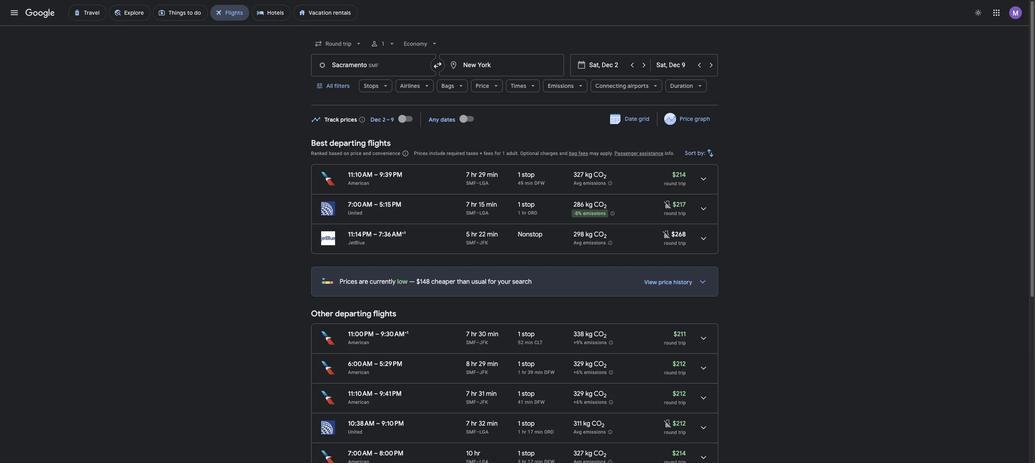 Task type: vqa. For each thing, say whether or not it's contained in the screenshot.
the was
no



Task type: locate. For each thing, give the bounding box(es) containing it.
0 vertical spatial +6%
[[574, 370, 583, 375]]

0 vertical spatial avg
[[574, 181, 582, 186]]

co up 311 kg co 2 on the right bottom of the page
[[594, 390, 604, 398]]

total duration 7 hr 32 min. element
[[466, 420, 518, 429]]

1 stop flight. element up 49
[[518, 171, 535, 180]]

kg down +9% emissions
[[586, 360, 593, 368]]

kg for 7 hr 32 min
[[584, 420, 591, 428]]

leaves sacramento international airport at 11:10 am on saturday, december 2 and arrives at laguardia airport at 9:39 pm on saturday, december 2. element
[[348, 171, 403, 179]]

0 vertical spatial 327
[[574, 171, 584, 179]]

– inside 8 hr 29 min smf – jfk
[[476, 370, 480, 375]]

1 horizontal spatial and
[[560, 151, 568, 156]]

29 right 8
[[479, 360, 486, 368]]

2 329 kg co 2 from the top
[[574, 390, 607, 399]]

0 horizontal spatial ord
[[528, 210, 538, 216]]

1 round from the top
[[665, 181, 677, 187]]

ord
[[528, 210, 538, 216], [545, 429, 554, 435]]

lga down 15
[[480, 210, 489, 216]]

6 round from the top
[[665, 400, 677, 406]]

7:00 am down 11:10 am text field
[[348, 201, 373, 209]]

hr left 15
[[471, 201, 477, 209]]

date grid
[[625, 115, 650, 122]]

2 vertical spatial lga
[[480, 429, 489, 435]]

2 $212 round trip from the top
[[665, 390, 686, 406]]

1 vertical spatial avg emissions
[[574, 240, 606, 246]]

american inside 11:10 am – 9:39 pm american
[[348, 181, 369, 186]]

kg
[[586, 171, 593, 179], [586, 201, 593, 209], [586, 231, 593, 239], [586, 330, 593, 338], [586, 360, 593, 368], [586, 390, 593, 398], [584, 420, 591, 428], [586, 450, 593, 458]]

– down total duration 7 hr 29 min. element
[[476, 181, 480, 186]]

co inside 338 kg co 2
[[594, 330, 604, 338]]

0 vertical spatial this price for this flight doesn't include overhead bin access. if you need a carry-on bag, use the bags filter to update prices. image
[[664, 200, 673, 209]]

29 for 7
[[479, 171, 486, 179]]

total duration 7 hr 31 min. element
[[466, 390, 518, 399]]

stop inside 1 stop 1 hr 39 min dfw
[[522, 360, 535, 368]]

2 for 7 hr 32 min
[[602, 422, 605, 429]]

american inside 11:10 am – 9:41 pm american
[[348, 400, 369, 405]]

– left arrival time: 9:10 pm. "text field"
[[376, 420, 380, 428]]

2 +6% emissions from the top
[[574, 400, 607, 405]]

trip down the $211
[[679, 340, 686, 346]]

apply.
[[600, 151, 614, 156]]

None field
[[311, 37, 366, 51], [401, 37, 442, 51], [311, 37, 366, 51], [401, 37, 442, 51]]

1 vertical spatial $214
[[673, 450, 686, 458]]

this price for this flight doesn't include overhead bin access. if you need a carry-on bag, use the bags filter to update prices. image down 212 us dollars text field
[[663, 419, 673, 429]]

1 jfk from the top
[[480, 240, 488, 246]]

2 inside 311 kg co 2
[[602, 422, 605, 429]]

hr inside "1 stop 1 hr ord"
[[522, 210, 527, 216]]

this price for this flight doesn't include overhead bin access. if you need a carry-on bag, use the bags filter to update prices. image for $212
[[663, 419, 673, 429]]

1 stop flight. element for 10 hr
[[518, 450, 535, 459]]

7:00 am for 7:00 am – 5:15 pm united
[[348, 201, 373, 209]]

5 1 stop flight. element from the top
[[518, 390, 535, 399]]

kg inside 311 kg co 2
[[584, 420, 591, 428]]

kg inside 338 kg co 2
[[586, 330, 593, 338]]

min inside 7 hr 31 min smf – jfk
[[486, 390, 497, 398]]

hr inside 7 hr 30 min smf – jfk
[[471, 330, 477, 338]]

jfk inside 7 hr 31 min smf – jfk
[[480, 400, 488, 405]]

lga inside 7 hr 29 min smf – lga
[[480, 181, 489, 186]]

are
[[359, 278, 368, 286]]

for left your
[[488, 278, 497, 286]]

smf inside 7 hr 29 min smf – lga
[[466, 181, 476, 186]]

kg up -8% emissions
[[586, 201, 593, 209]]

7 left 15
[[466, 201, 470, 209]]

trip down 214 us dollars text box at the right top of page
[[679, 181, 686, 187]]

2 +6% from the top
[[574, 400, 583, 405]]

6 stop from the top
[[522, 420, 535, 428]]

min inside 7 hr 29 min smf – lga
[[487, 171, 498, 179]]

1 vertical spatial +6%
[[574, 400, 583, 405]]

0 vertical spatial +6% emissions
[[574, 370, 607, 375]]

2 329 from the top
[[574, 390, 584, 398]]

1 vertical spatial round trip
[[665, 241, 686, 246]]

7:00 am – 5:15 pm united
[[348, 201, 402, 216]]

co for 7 hr 31 min
[[594, 390, 604, 398]]

smf for 8 hr 29 min
[[466, 370, 476, 375]]

lga for 15
[[480, 210, 489, 216]]

$212 left "flight details. leaves sacramento international airport at 11:10 am on saturday, december 2 and arrives at john f. kennedy international airport at 9:41 pm on saturday, december 2." icon
[[673, 390, 686, 398]]

united inside the 7:00 am – 5:15 pm united
[[348, 210, 363, 216]]

loading results progress bar
[[0, 25, 1030, 27]]

– inside 7 hr 29 min smf – lga
[[476, 181, 480, 186]]

stop inside 1 stop 52 min clt
[[522, 330, 535, 338]]

2 lga from the top
[[480, 210, 489, 216]]

1 vertical spatial ord
[[545, 429, 554, 435]]

flight details. leaves sacramento international airport at 7:00 am on saturday, december 2 and arrives at laguardia airport at 8:00 pm on saturday, december 2. image
[[694, 448, 713, 463]]

298
[[574, 231, 584, 239]]

stop inside "1 stop 1 hr ord"
[[522, 201, 535, 209]]

2 vertical spatial $212
[[673, 420, 686, 428]]

hr inside 8 hr 29 min smf – jfk
[[471, 360, 478, 368]]

1 vertical spatial 329 kg co 2
[[574, 390, 607, 399]]

2 11:10 am from the top
[[348, 390, 373, 398]]

1 vertical spatial prices
[[340, 278, 358, 286]]

kg for 7 hr 30 min
[[586, 330, 593, 338]]

swap origin and destination. image
[[433, 60, 442, 70]]

7 1 stop flight. element from the top
[[518, 450, 535, 459]]

1 vertical spatial +
[[402, 230, 404, 235]]

7 inside 7 hr 29 min smf – lga
[[466, 171, 470, 179]]

– inside 11:00 pm – 9:30 am + 1
[[375, 330, 379, 338]]

1 vertical spatial 329
[[574, 390, 584, 398]]

2 212 us dollars text field from the top
[[673, 420, 686, 428]]

+ inside the 11:14 pm – 7:36 am + 1
[[402, 230, 404, 235]]

american for 5:29 pm
[[348, 370, 369, 375]]

7:00 am for 7:00 am – 8:00 pm
[[348, 450, 373, 458]]

any dates
[[429, 116, 456, 123]]

$212
[[673, 360, 686, 368], [673, 390, 686, 398], [673, 420, 686, 428]]

7 smf from the top
[[466, 429, 476, 435]]

3 1 stop flight. element from the top
[[518, 330, 535, 340]]

all
[[326, 82, 333, 89]]

price graph button
[[659, 112, 717, 126]]

emissions
[[548, 82, 574, 89]]

8 hr 29 min smf – jfk
[[466, 360, 498, 375]]

smf up 10
[[466, 429, 476, 435]]

flights for best departing flights
[[368, 138, 391, 148]]

0 vertical spatial 29
[[479, 171, 486, 179]]

hr right 10
[[475, 450, 481, 458]]

+6% for 7 hr 31 min
[[574, 400, 583, 405]]

5 stop from the top
[[522, 390, 535, 398]]

2 $212 from the top
[[673, 390, 686, 398]]

0 vertical spatial 329
[[574, 360, 584, 368]]

hr inside 7 hr 29 min smf – lga
[[471, 171, 477, 179]]

1 vertical spatial $212 round trip
[[665, 390, 686, 406]]

dfw right 39
[[545, 370, 555, 375]]

1 horizontal spatial fees
[[579, 151, 588, 156]]

$212 round trip
[[665, 360, 686, 376], [665, 390, 686, 406]]

2 round from the top
[[665, 211, 677, 216]]

Departure time: 7:00 AM. text field
[[348, 201, 373, 209]]

2 avg emissions from the top
[[574, 240, 606, 246]]

stop for 1 stop 1 hr 39 min dfw
[[522, 360, 535, 368]]

3 smf from the top
[[466, 240, 476, 246]]

7 hr 32 min smf – lga
[[466, 420, 498, 435]]

and left bag on the top of the page
[[560, 151, 568, 156]]

Arrival time: 5:29 PM. text field
[[380, 360, 403, 368]]

1 avg from the top
[[574, 181, 582, 186]]

0 horizontal spatial price
[[351, 151, 362, 156]]

1 vertical spatial price
[[680, 115, 694, 122]]

trip inside $214 round trip
[[679, 181, 686, 187]]

stop for 1 stop 52 min clt
[[522, 330, 535, 338]]

2 round trip from the top
[[665, 241, 686, 246]]

5
[[466, 231, 470, 239]]

1 11:10 am from the top
[[348, 171, 373, 179]]

$148
[[417, 278, 430, 286]]

29 up 15
[[479, 171, 486, 179]]

american down 11:00 pm text box
[[348, 340, 369, 346]]

11:10 am
[[348, 171, 373, 179], [348, 390, 373, 398]]

min inside 1 stop 52 min clt
[[525, 340, 533, 346]]

1
[[382, 41, 385, 47], [503, 151, 505, 156], [518, 171, 521, 179], [518, 201, 521, 209], [518, 210, 521, 216], [404, 230, 406, 235], [407, 330, 409, 335], [518, 330, 521, 338], [518, 360, 521, 368], [518, 370, 521, 375], [518, 390, 521, 398], [518, 420, 521, 428], [518, 429, 521, 435], [518, 450, 521, 458]]

1 7:00 am from the top
[[348, 201, 373, 209]]

avg down 298 on the right of page
[[574, 240, 582, 246]]

avg emissions
[[574, 181, 606, 186], [574, 240, 606, 246], [574, 430, 606, 435]]

329 kg co 2 down +9% emissions
[[574, 360, 607, 370]]

jfk inside 8 hr 29 min smf – jfk
[[480, 370, 488, 375]]

1 horizontal spatial ord
[[545, 429, 554, 435]]

stop inside 1 stop 49 min dfw
[[522, 171, 535, 179]]

stop inside 1 stop 1 hr 17 min ord
[[522, 420, 535, 428]]

other
[[311, 309, 333, 319]]

2 for 7 hr 15 min
[[604, 203, 607, 210]]

0 vertical spatial 11:10 am
[[348, 171, 373, 179]]

Departure time: 11:10 AM. text field
[[348, 171, 373, 179]]

leaves sacramento international airport at 7:00 am on saturday, december 2 and arrives at laguardia airport at 5:15 pm on saturday, december 2. element
[[348, 201, 402, 209]]

0 vertical spatial departing
[[330, 138, 366, 148]]

2 for 5 hr 22 min
[[604, 233, 607, 240]]

0 vertical spatial $214
[[673, 171, 686, 179]]

min for 7 hr 31 min smf – jfk
[[486, 390, 497, 398]]

track
[[325, 116, 339, 123]]

1 $212 round trip from the top
[[665, 360, 686, 376]]

7 inside 7 hr 32 min smf – lga
[[466, 420, 470, 428]]

29 inside 7 hr 29 min smf – lga
[[479, 171, 486, 179]]

15
[[479, 201, 485, 209]]

1 vertical spatial 327 kg co 2
[[574, 450, 607, 459]]

2 vertical spatial round trip
[[665, 430, 686, 435]]

smf for 7 hr 15 min
[[466, 210, 476, 216]]

nonstop
[[518, 231, 543, 239]]

1 stop flight. element for 7 hr 15 min
[[518, 201, 535, 210]]

0 vertical spatial 7:00 am
[[348, 201, 373, 209]]

1 stop flight. element up '41'
[[518, 390, 535, 399]]

flight details. leaves sacramento international airport at 6:00 am on saturday, december 2 and arrives at john f. kennedy international airport at 5:29 pm on saturday, december 2. image
[[694, 359, 713, 378]]

8:00 pm
[[380, 450, 404, 458]]

11:10 am down ranked based on price and convenience
[[348, 171, 373, 179]]

kg inside 298 kg co 2
[[586, 231, 593, 239]]

– left the 5:29 pm text box
[[374, 360, 378, 368]]

2 7 from the top
[[466, 201, 470, 209]]

prices
[[414, 151, 428, 156], [340, 278, 358, 286]]

7 for 7 hr 32 min
[[466, 420, 470, 428]]

7:00 am
[[348, 201, 373, 209], [348, 450, 373, 458]]

3 $212 from the top
[[673, 420, 686, 428]]

1 vertical spatial lga
[[480, 210, 489, 216]]

6 1 stop flight. element from the top
[[518, 420, 535, 429]]

2 down +9% emissions
[[604, 363, 607, 370]]

dfw right '41'
[[535, 400, 545, 405]]

0 vertical spatial price
[[351, 151, 362, 156]]

3 lga from the top
[[480, 429, 489, 435]]

2 for 7 hr 29 min
[[604, 173, 607, 180]]

round down 214 us dollars text box at the right top of page
[[665, 181, 677, 187]]

4 trip from the top
[[679, 340, 686, 346]]

kg inside 286 kg co 2
[[586, 201, 593, 209]]

2 trip from the top
[[679, 211, 686, 216]]

times button
[[506, 76, 540, 95]]

1 vertical spatial for
[[488, 278, 497, 286]]

– down 15
[[476, 210, 480, 216]]

4 american from the top
[[348, 400, 369, 405]]

departing up on
[[330, 138, 366, 148]]

4 7 from the top
[[466, 390, 470, 398]]

jfk down 30
[[480, 340, 488, 346]]

2 1 stop flight. element from the top
[[518, 201, 535, 210]]

0 vertical spatial +
[[480, 151, 483, 156]]

co right 298 on the right of page
[[594, 231, 604, 239]]

1 lga from the top
[[480, 181, 489, 186]]

stop for 1 stop 1 hr ord
[[522, 201, 535, 209]]

11:00 pm
[[348, 330, 374, 338]]

min inside 7 hr 15 min smf – lga
[[487, 201, 497, 209]]

layover (1 of 1) is a 1 hr layover at o'hare international airport in chicago. element
[[518, 210, 570, 216]]

11:10 am down 6:00 am text field
[[348, 390, 373, 398]]

4 stop from the top
[[522, 360, 535, 368]]

– left 8:00 pm
[[374, 450, 378, 458]]

emissions
[[583, 181, 606, 186], [583, 211, 606, 216], [583, 240, 606, 246], [584, 340, 607, 346], [584, 370, 607, 375], [584, 400, 607, 405], [583, 430, 606, 435]]

lga inside 7 hr 32 min smf – lga
[[480, 429, 489, 435]]

0 horizontal spatial +
[[402, 230, 404, 235]]

1 vertical spatial $212
[[673, 390, 686, 398]]

1 vertical spatial flights
[[373, 309, 397, 319]]

1 vertical spatial 11:10 am
[[348, 390, 373, 398]]

329 kg co 2 for 7 hr 31 min
[[574, 390, 607, 399]]

min inside 8 hr 29 min smf – jfk
[[488, 360, 498, 368]]

1 vertical spatial dfw
[[545, 370, 555, 375]]

2 327 from the top
[[574, 450, 584, 458]]

smf inside 7 hr 31 min smf – jfk
[[466, 400, 476, 405]]

– inside 6:00 am – 5:29 pm american
[[374, 360, 378, 368]]

7 round from the top
[[665, 430, 677, 435]]

total duration 5 hr 22 min. element
[[466, 231, 518, 240]]

2 29 from the top
[[479, 360, 486, 368]]

0 horizontal spatial price
[[476, 82, 489, 89]]

0 vertical spatial lga
[[480, 181, 489, 186]]

– left arrival time: 9:41 pm. text box
[[374, 390, 378, 398]]

0 vertical spatial dfw
[[535, 181, 545, 186]]

1 inside 1 stop 41 min dfw
[[518, 390, 521, 398]]

lga for 32
[[480, 429, 489, 435]]

united inside 10:38 am – 9:10 pm united
[[348, 429, 363, 435]]

32
[[479, 420, 486, 428]]

min inside 1 stop 49 min dfw
[[525, 181, 533, 186]]

0 horizontal spatial prices
[[340, 278, 358, 286]]

stop up 39
[[522, 360, 535, 368]]

Arrival time: 7:36 AM on  Sunday, December 3. text field
[[379, 230, 406, 239]]

round trip down '$268' text box
[[665, 241, 686, 246]]

stop for 1 stop
[[522, 450, 535, 458]]

smf for 7 hr 31 min
[[466, 400, 476, 405]]

2 vertical spatial +
[[405, 330, 407, 335]]

1 united from the top
[[348, 210, 363, 216]]

$214 left flight details. leaves sacramento international airport at 11:10 am on saturday, december 2 and arrives at laguardia airport at 9:39 pm on saturday, december 2. 'image'
[[673, 171, 686, 179]]

327 down 311
[[574, 450, 584, 458]]

avg emissions down 311 kg co 2 on the right bottom of the page
[[574, 430, 606, 435]]

jfk down 31
[[480, 400, 488, 405]]

1 vertical spatial price
[[659, 279, 673, 286]]

7:00 am inside the 7:00 am – 5:15 pm united
[[348, 201, 373, 209]]

departing up 11:00 pm text box
[[335, 309, 372, 319]]

+9%
[[574, 340, 583, 346]]

price inside popup button
[[476, 82, 489, 89]]

11:10 am for 9:41 pm
[[348, 390, 373, 398]]

co inside 286 kg co 2
[[594, 201, 604, 209]]

price right view
[[659, 279, 673, 286]]

1 and from the left
[[363, 151, 371, 156]]

1 29 from the top
[[479, 171, 486, 179]]

11:14 pm – 7:36 am + 1
[[348, 230, 406, 239]]

avg emissions for 311
[[574, 430, 606, 435]]

3 stop from the top
[[522, 330, 535, 338]]

2 vertical spatial this price for this flight doesn't include overhead bin access. if you need a carry-on bag, use the bags filter to update prices. image
[[663, 419, 673, 429]]

jfk for 22
[[480, 240, 488, 246]]

4 round from the top
[[665, 340, 677, 346]]

338 kg co 2
[[574, 330, 607, 340]]

leaves sacramento international airport at 11:10 am on saturday, december 2 and arrives at john f. kennedy international airport at 9:41 pm on saturday, december 2. element
[[348, 390, 402, 398]]

+ inside 11:00 pm – 9:30 am + 1
[[405, 330, 407, 335]]

connecting
[[596, 82, 627, 89]]

1 inside 1 stop 49 min dfw
[[518, 171, 521, 179]]

0 vertical spatial round trip
[[665, 211, 686, 216]]

–
[[374, 171, 378, 179], [476, 181, 480, 186], [374, 201, 378, 209], [476, 210, 480, 216], [373, 231, 377, 239], [476, 240, 480, 246], [375, 330, 379, 338], [476, 340, 480, 346], [374, 360, 378, 368], [476, 370, 480, 375], [374, 390, 378, 398], [476, 400, 480, 405], [376, 420, 380, 428], [476, 429, 480, 435], [374, 450, 378, 458]]

7 inside 7 hr 15 min smf – lga
[[466, 201, 470, 209]]

hr left 30
[[471, 330, 477, 338]]

1 stop flight. element
[[518, 171, 535, 180], [518, 201, 535, 210], [518, 330, 535, 340], [518, 360, 535, 369], [518, 390, 535, 399], [518, 420, 535, 429], [518, 450, 535, 459]]

2 avg from the top
[[574, 240, 582, 246]]

kg right 298 on the right of page
[[586, 231, 593, 239]]

leaves sacramento international airport at 10:38 am on saturday, december 2 and arrives at laguardia airport at 9:10 pm on saturday, december 2. element
[[348, 420, 404, 428]]

4 jfk from the top
[[480, 400, 488, 405]]

stops button
[[359, 76, 392, 95]]

hr inside 5 hr 22 min smf – jfk
[[472, 231, 478, 239]]

than
[[457, 278, 470, 286]]

round up 212 us dollars text field
[[665, 370, 677, 376]]

$214 left flight details. leaves sacramento international airport at 7:00 am on saturday, december 2 and arrives at laguardia airport at 8:00 pm on saturday, december 2. icon on the bottom
[[673, 450, 686, 458]]

11:10 am inside 11:10 am – 9:39 pm american
[[348, 171, 373, 179]]

avg
[[574, 181, 582, 186], [574, 240, 582, 246], [574, 430, 582, 435]]

other departing flights
[[311, 309, 397, 319]]

1 $214 from the top
[[673, 171, 686, 179]]

1 avg emissions from the top
[[574, 181, 606, 186]]

co for 7 hr 15 min
[[594, 201, 604, 209]]

smf down total duration 7 hr 29 min. element
[[466, 181, 476, 186]]

kg for 7 hr 29 min
[[586, 171, 593, 179]]

co up -8% emissions
[[594, 201, 604, 209]]

7 down taxes
[[466, 171, 470, 179]]

kg up 311 kg co 2 on the right bottom of the page
[[586, 390, 593, 398]]

hr for 8 hr 29 min smf – jfk
[[471, 360, 478, 368]]

None text field
[[311, 54, 436, 76], [439, 54, 564, 76], [311, 54, 436, 76], [439, 54, 564, 76]]

dfw inside 1 stop 49 min dfw
[[535, 181, 545, 186]]

1 american from the top
[[348, 181, 369, 186]]

kg right 311
[[584, 420, 591, 428]]

1 +6% emissions from the top
[[574, 370, 607, 375]]

9:10 pm
[[382, 420, 404, 428]]

hr inside 7 hr 31 min smf – jfk
[[471, 390, 477, 398]]

hr left 39
[[522, 370, 527, 375]]

8
[[466, 360, 470, 368]]

2 smf from the top
[[466, 210, 476, 216]]

ord right '17'
[[545, 429, 554, 435]]

211 US dollars text field
[[674, 330, 686, 338]]

smf for 7 hr 32 min
[[466, 429, 476, 435]]

311 kg co 2
[[574, 420, 605, 429]]

leaves sacramento international airport at 6:00 am on saturday, december 2 and arrives at john f. kennedy international airport at 5:29 pm on saturday, december 2. element
[[348, 360, 403, 368]]

currently
[[370, 278, 396, 286]]

– inside the 11:14 pm – 7:36 am + 1
[[373, 231, 377, 239]]

min for 8 hr 29 min smf – jfk
[[488, 360, 498, 368]]

american down 11:10 am text field
[[348, 181, 369, 186]]

3 round trip from the top
[[665, 430, 686, 435]]

co right 311
[[592, 420, 602, 428]]

+6% emissions down +9% emissions
[[574, 370, 607, 375]]

7 inside 7 hr 31 min smf – jfk
[[466, 390, 470, 398]]

min inside 1 stop 1 hr 39 min dfw
[[535, 370, 543, 375]]

1 horizontal spatial prices
[[414, 151, 428, 156]]

7 inside 7 hr 30 min smf – jfk
[[466, 330, 470, 338]]

$212 left flight details. leaves sacramento international airport at 10:38 am on saturday, december 2 and arrives at laguardia airport at 9:10 pm on saturday, december 2. 'icon'
[[673, 420, 686, 428]]

2 327 kg co 2 from the top
[[574, 450, 607, 459]]

this price for this flight doesn't include overhead bin access. if you need a carry-on bag, use the bags filter to update prices. image
[[664, 200, 673, 209], [662, 230, 672, 239], [663, 419, 673, 429]]

hr for 7 hr 32 min smf – lga
[[471, 420, 477, 428]]

2 7:00 am from the top
[[348, 450, 373, 458]]

1 1 stop flight. element from the top
[[518, 171, 535, 180]]

-
[[574, 211, 576, 216]]

0 vertical spatial 327 kg co 2
[[574, 171, 607, 180]]

0 vertical spatial ord
[[528, 210, 538, 216]]

1 stop 41 min dfw
[[518, 390, 545, 405]]

co for 10 hr
[[594, 450, 604, 458]]

connecting airports button
[[591, 76, 663, 95]]

None search field
[[311, 34, 718, 105]]

layover (1 of 1) is a 1 hr 17 min layover at o'hare international airport in chicago. element
[[518, 429, 570, 435]]

on
[[344, 151, 349, 156]]

1 vertical spatial united
[[348, 429, 363, 435]]

dfw inside 1 stop 41 min dfw
[[535, 400, 545, 405]]

required
[[447, 151, 465, 156]]

emissions down 311 kg co 2 on the right bottom of the page
[[583, 430, 606, 435]]

1 329 kg co 2 from the top
[[574, 360, 607, 370]]

jfk inside 7 hr 30 min smf – jfk
[[480, 340, 488, 346]]

0 vertical spatial $212 round trip
[[665, 360, 686, 376]]

7 left 31
[[466, 390, 470, 398]]

1 +6% from the top
[[574, 370, 583, 375]]

1 vertical spatial +6% emissions
[[574, 400, 607, 405]]

convenience
[[373, 151, 401, 156]]

1 327 kg co 2 from the top
[[574, 171, 607, 180]]

0 vertical spatial 329 kg co 2
[[574, 360, 607, 370]]

kg up +9% emissions
[[586, 330, 593, 338]]

stop up 52
[[522, 330, 535, 338]]

329 kg co 2 up 311 kg co 2 on the right bottom of the page
[[574, 390, 607, 399]]

smf inside 7 hr 15 min smf – lga
[[466, 210, 476, 216]]

0 vertical spatial price
[[476, 82, 489, 89]]

round
[[665, 181, 677, 187], [665, 211, 677, 216], [665, 241, 677, 246], [665, 340, 677, 346], [665, 370, 677, 376], [665, 400, 677, 406], [665, 430, 677, 435]]

hr inside 7 hr 32 min smf – lga
[[471, 420, 477, 428]]

co down +9% emissions
[[594, 360, 604, 368]]

7 stop from the top
[[522, 450, 535, 458]]

1 stop
[[518, 450, 535, 458]]

hr
[[471, 171, 477, 179], [471, 201, 477, 209], [522, 210, 527, 216], [472, 231, 478, 239], [471, 330, 477, 338], [471, 360, 478, 368], [522, 370, 527, 375], [471, 390, 477, 398], [471, 420, 477, 428], [522, 429, 527, 435], [475, 450, 481, 458]]

268 US dollars text field
[[672, 231, 686, 239]]

4 smf from the top
[[466, 340, 476, 346]]

0 horizontal spatial fees
[[484, 151, 494, 156]]

2 jfk from the top
[[480, 340, 488, 346]]

1 vertical spatial 7:00 am
[[348, 450, 373, 458]]

hr left 31
[[471, 390, 477, 398]]

3 avg from the top
[[574, 430, 582, 435]]

– inside 7 hr 15 min smf – lga
[[476, 210, 480, 216]]

11:10 am – 9:39 pm american
[[348, 171, 403, 186]]

total duration 7 hr 29 min. element
[[466, 171, 518, 180]]

main content
[[311, 109, 718, 463]]

$214 inside $214 round trip
[[673, 171, 686, 179]]

1 vertical spatial 327
[[574, 450, 584, 458]]

0 vertical spatial $212
[[673, 360, 686, 368]]

emissions down +9% emissions
[[584, 370, 607, 375]]

2 down 311 kg co 2 on the right bottom of the page
[[604, 452, 607, 459]]

– inside 11:10 am – 9:39 pm american
[[374, 171, 378, 179]]

329 down +9%
[[574, 360, 584, 368]]

trip up $214 text field
[[679, 430, 686, 435]]

1 round trip from the top
[[665, 211, 686, 216]]

date grid button
[[604, 112, 656, 126]]

212 US dollars text field
[[673, 360, 686, 368], [673, 420, 686, 428]]

3 jfk from the top
[[480, 370, 488, 375]]

1 stop flight. element for 8 hr 29 min
[[518, 360, 535, 369]]

jfk inside 5 hr 22 min smf – jfk
[[480, 240, 488, 246]]

0 vertical spatial united
[[348, 210, 363, 216]]

1 smf from the top
[[466, 181, 476, 186]]

co for 8 hr 29 min
[[594, 360, 604, 368]]

212 us dollars text field left flight details. leaves sacramento international airport at 10:38 am on saturday, december 2 and arrives at laguardia airport at 9:10 pm on saturday, december 2. 'icon'
[[673, 420, 686, 428]]

kg down may
[[586, 171, 593, 179]]

jfk for 31
[[480, 400, 488, 405]]

hr for 7 hr 15 min smf – lga
[[471, 201, 477, 209]]

lga down total duration 7 hr 29 min. element
[[480, 181, 489, 186]]

327 kg co 2
[[574, 171, 607, 180], [574, 450, 607, 459]]

4 1 stop flight. element from the top
[[518, 360, 535, 369]]

0 horizontal spatial and
[[363, 151, 371, 156]]

3 avg emissions from the top
[[574, 430, 606, 435]]

1 stop from the top
[[522, 171, 535, 179]]

– left 7:36 am
[[373, 231, 377, 239]]

2 inside 298 kg co 2
[[604, 233, 607, 240]]

1 7 from the top
[[466, 171, 470, 179]]

any
[[429, 116, 439, 123]]

min inside 1 stop 41 min dfw
[[525, 400, 533, 405]]

1 stop 49 min dfw
[[518, 171, 545, 186]]

2 inside 286 kg co 2
[[604, 203, 607, 210]]

Departure time: 10:38 AM. text field
[[348, 420, 375, 428]]

avg up 286
[[574, 181, 582, 186]]

2 – 9
[[383, 116, 394, 123]]

29 for 8
[[479, 360, 486, 368]]

change appearance image
[[969, 3, 988, 22]]

find the best price region
[[311, 109, 718, 132]]

-8% emissions
[[574, 211, 606, 216]]

min inside 5 hr 22 min smf – jfk
[[487, 231, 498, 239]]

bags
[[442, 82, 454, 89]]

2 right 298 on the right of page
[[604, 233, 607, 240]]

2 stop from the top
[[522, 201, 535, 209]]

1 fees from the left
[[484, 151, 494, 156]]

smf for 7 hr 29 min
[[466, 181, 476, 186]]

212 us dollars text field left flight details. leaves sacramento international airport at 6:00 am on saturday, december 2 and arrives at john f. kennedy international airport at 5:29 pm on saturday, december 2. icon
[[673, 360, 686, 368]]

emissions down 338 kg co 2
[[584, 340, 607, 346]]

1 inside popup button
[[382, 41, 385, 47]]

emissions down 298 kg co 2
[[583, 240, 606, 246]]

1 horizontal spatial +
[[405, 330, 407, 335]]

0 vertical spatial avg emissions
[[574, 181, 606, 186]]

+ for 5
[[402, 230, 404, 235]]

min inside 7 hr 32 min smf – lga
[[487, 420, 498, 428]]

29 inside 8 hr 29 min smf – jfk
[[479, 360, 486, 368]]

6 smf from the top
[[466, 400, 476, 405]]

1 329 from the top
[[574, 360, 584, 368]]

0 vertical spatial for
[[495, 151, 501, 156]]

layover (1 of 1) is a 52 min layover at charlotte douglas international airport in charlotte. element
[[518, 340, 570, 346]]

2 up 311 kg co 2 on the right bottom of the page
[[604, 393, 607, 399]]

departing for other
[[335, 309, 372, 319]]

+9% emissions
[[574, 340, 607, 346]]

stop inside 1 stop 41 min dfw
[[522, 390, 535, 398]]

co inside 298 kg co 2
[[594, 231, 604, 239]]

hr up 'nonstop'
[[522, 210, 527, 216]]

7:00 am down 10:38 am text field
[[348, 450, 373, 458]]

price inside button
[[680, 115, 694, 122]]

all filters button
[[311, 76, 356, 95]]

emissions for 7 hr 29 min
[[583, 181, 606, 186]]

0 vertical spatial flights
[[368, 138, 391, 148]]

stop up 49
[[522, 171, 535, 179]]

2 $214 from the top
[[673, 450, 686, 458]]

min for 7 hr 29 min smf – lga
[[487, 171, 498, 179]]

times
[[511, 82, 527, 89]]

327 down the bag fees button
[[574, 171, 584, 179]]

327 kg co 2 for 10 hr
[[574, 450, 607, 459]]

co for 5 hr 22 min
[[594, 231, 604, 239]]

round trip up $214 text field
[[665, 430, 686, 435]]

2 for 8 hr 29 min
[[604, 363, 607, 370]]

1 trip from the top
[[679, 181, 686, 187]]

price right on
[[351, 151, 362, 156]]

1 327 from the top
[[574, 171, 584, 179]]

0 vertical spatial 212 us dollars text field
[[673, 360, 686, 368]]

5 7 from the top
[[466, 420, 470, 428]]

trip down '$268' text box
[[679, 241, 686, 246]]

1 horizontal spatial price
[[680, 115, 694, 122]]

5 smf from the top
[[466, 370, 476, 375]]

stop down '17'
[[522, 450, 535, 458]]

passenger
[[615, 151, 638, 156]]

your
[[498, 278, 511, 286]]

+6% up 311
[[574, 400, 583, 405]]

311
[[574, 420, 582, 428]]

3 american from the top
[[348, 370, 369, 375]]

2 vertical spatial dfw
[[535, 400, 545, 405]]

+6% emissions
[[574, 370, 607, 375], [574, 400, 607, 405]]

departing for best
[[330, 138, 366, 148]]

round inside $214 round trip
[[665, 181, 677, 187]]

clt
[[535, 340, 543, 346]]

total duration 10 hr. element
[[466, 450, 518, 459]]

– down the 22
[[476, 240, 480, 246]]

min inside 7 hr 30 min smf – jfk
[[488, 330, 499, 338]]

smf up '5'
[[466, 210, 476, 216]]

2
[[604, 173, 607, 180], [604, 203, 607, 210], [604, 233, 607, 240], [604, 333, 607, 340], [604, 363, 607, 370], [604, 393, 607, 399], [602, 422, 605, 429], [604, 452, 607, 459]]

2 inside 338 kg co 2
[[604, 333, 607, 340]]

kg for 8 hr 29 min
[[586, 360, 593, 368]]

2 united from the top
[[348, 429, 363, 435]]

co inside 311 kg co 2
[[592, 420, 602, 428]]

price graph
[[680, 115, 710, 122]]

smf inside 5 hr 22 min smf – jfk
[[466, 240, 476, 246]]

american down the 6:00 am
[[348, 370, 369, 375]]

round trip
[[665, 211, 686, 216], [665, 241, 686, 246], [665, 430, 686, 435]]

co down 311 kg co 2 on the right bottom of the page
[[594, 450, 604, 458]]

1 vertical spatial 212 us dollars text field
[[673, 420, 686, 428]]

smf inside 7 hr 30 min smf – jfk
[[466, 340, 476, 346]]

0 vertical spatial prices
[[414, 151, 428, 156]]

1 $212 from the top
[[673, 360, 686, 368]]

lga down 32
[[480, 429, 489, 435]]

smf inside 7 hr 32 min smf – lga
[[466, 429, 476, 435]]

american inside 6:00 am – 5:29 pm american
[[348, 370, 369, 375]]

1 horizontal spatial price
[[659, 279, 673, 286]]

price
[[476, 82, 489, 89], [680, 115, 694, 122]]

1 vertical spatial avg
[[574, 240, 582, 246]]

11:10 am inside 11:10 am – 9:41 pm american
[[348, 390, 373, 398]]

duration button
[[666, 76, 707, 95]]

hr inside 7 hr 15 min smf – lga
[[471, 201, 477, 209]]

+ for 7
[[405, 330, 407, 335]]

2 vertical spatial avg
[[574, 430, 582, 435]]

price button
[[471, 76, 503, 95]]

3 round from the top
[[665, 241, 677, 246]]

united down departure time: 7:00 am. text box
[[348, 210, 363, 216]]

1 vertical spatial departing
[[335, 309, 372, 319]]

hr for 7 hr 30 min smf – jfk
[[471, 330, 477, 338]]

1 vertical spatial 29
[[479, 360, 486, 368]]

– inside 11:10 am – 9:41 pm american
[[374, 390, 378, 398]]

+6% emissions up 311 kg co 2 on the right bottom of the page
[[574, 400, 607, 405]]

prices left 'are'
[[340, 278, 358, 286]]

327 kg co 2 down 311 kg co 2 on the right bottom of the page
[[574, 450, 607, 459]]

Arrival time: 9:30 AM on  Sunday, December 3. text field
[[381, 330, 409, 338]]

10 hr
[[466, 450, 481, 458]]

2 vertical spatial avg emissions
[[574, 430, 606, 435]]

1 inside 11:00 pm – 9:30 am + 1
[[407, 330, 409, 335]]

main menu image
[[10, 8, 19, 17]]

3 7 from the top
[[466, 330, 470, 338]]

flights up leaves sacramento international airport at 11:00 pm on saturday, december 2 and arrives at john f. kennedy international airport at 9:30 am on sunday, december 3. element
[[373, 309, 397, 319]]

1 vertical spatial this price for this flight doesn't include overhead bin access. if you need a carry-on bag, use the bags filter to update prices. image
[[662, 230, 672, 239]]



Task type: describe. For each thing, give the bounding box(es) containing it.
—
[[409, 278, 415, 286]]

329 kg co 2 for 8 hr 29 min
[[574, 360, 607, 370]]

Return text field
[[657, 54, 693, 76]]

prices include required taxes + fees for 1 adult. optional charges and bag fees may apply. passenger assistance
[[414, 151, 664, 156]]

optional
[[521, 151, 539, 156]]

dfw for 329
[[535, 400, 545, 405]]

co for 7 hr 30 min
[[594, 330, 604, 338]]

11:10 am for 9:39 pm
[[348, 171, 373, 179]]

10:38 am
[[348, 420, 375, 428]]

usual
[[472, 278, 487, 286]]

min inside 1 stop 1 hr 17 min ord
[[535, 429, 543, 435]]

prices for prices are currently low — $148 cheaper than usual for your search
[[340, 278, 358, 286]]

min for 1 stop 52 min clt
[[525, 340, 533, 346]]

track prices
[[325, 116, 357, 123]]

212 US dollars text field
[[673, 390, 686, 398]]

main content containing best departing flights
[[311, 109, 718, 463]]

prices for prices include required taxes + fees for 1 adult. optional charges and bag fees may apply. passenger assistance
[[414, 151, 428, 156]]

jfk for 29
[[480, 370, 488, 375]]

flight details. leaves sacramento international airport at 11:00 pm on saturday, december 2 and arrives at john f. kennedy international airport at 9:30 am on sunday, december 3. image
[[694, 329, 713, 348]]

min for 7 hr 30 min smf – jfk
[[488, 330, 499, 338]]

price for price graph
[[680, 115, 694, 122]]

11:00 pm – 9:30 am + 1
[[348, 330, 409, 338]]

dfw inside 1 stop 1 hr 39 min dfw
[[545, 370, 555, 375]]

Departure time: 7:00 AM. text field
[[348, 450, 373, 458]]

2 for 10 hr
[[604, 452, 607, 459]]

best departing flights
[[311, 138, 391, 148]]

214 US dollars text field
[[673, 450, 686, 458]]

jetblue
[[348, 240, 365, 246]]

7 for 7 hr 31 min
[[466, 390, 470, 398]]

– inside 7 hr 31 min smf – jfk
[[476, 400, 480, 405]]

3 trip from the top
[[679, 241, 686, 246]]

american for 9:41 pm
[[348, 400, 369, 405]]

1 button
[[367, 34, 399, 53]]

bag fees button
[[569, 151, 588, 156]]

5:15 pm
[[380, 201, 402, 209]]

may
[[590, 151, 599, 156]]

dfw for 327
[[535, 181, 545, 186]]

united for 10:38 am
[[348, 429, 363, 435]]

based
[[329, 151, 343, 156]]

search
[[513, 278, 532, 286]]

min for 5 hr 22 min smf – jfk
[[487, 231, 498, 239]]

bag
[[569, 151, 578, 156]]

+6% emissions for 8 hr 29 min
[[574, 370, 607, 375]]

$211 round trip
[[665, 330, 686, 346]]

Departure time: 11:00 PM. text field
[[348, 330, 374, 338]]

round trip for $212
[[665, 430, 686, 435]]

co for 7 hr 32 min
[[592, 420, 602, 428]]

Departure time: 6:00 AM. text field
[[348, 360, 373, 368]]

stop for 1 stop 41 min dfw
[[522, 390, 535, 398]]

min for 7 hr 32 min smf – lga
[[487, 420, 498, 428]]

327 kg co 2 for 7 hr 29 min
[[574, 171, 607, 180]]

$214 round trip
[[665, 171, 686, 187]]

passenger assistance button
[[615, 151, 664, 156]]

– inside 10:38 am – 9:10 pm united
[[376, 420, 380, 428]]

– inside 7 hr 32 min smf – lga
[[476, 429, 480, 435]]

– inside the 7:00 am – 5:15 pm united
[[374, 201, 378, 209]]

emissions for 8 hr 29 min
[[584, 370, 607, 375]]

Departure text field
[[590, 54, 626, 76]]

Arrival time: 9:39 PM. text field
[[380, 171, 403, 179]]

ranked based on price and convenience
[[311, 151, 401, 156]]

leaves sacramento international airport at 7:00 am on saturday, december 2 and arrives at laguardia airport at 8:00 pm on saturday, december 2. element
[[348, 450, 404, 458]]

+6% for 8 hr 29 min
[[574, 370, 583, 375]]

leaves sacramento international airport at 11:14 pm on saturday, december 2 and arrives at john f. kennedy international airport at 7:36 am on sunday, december 3. element
[[348, 230, 406, 239]]

– inside 5 hr 22 min smf – jfk
[[476, 240, 480, 246]]

min for 1 stop 41 min dfw
[[525, 400, 533, 405]]

6 trip from the top
[[679, 400, 686, 406]]

kg for 5 hr 22 min
[[586, 231, 593, 239]]

1 212 us dollars text field from the top
[[673, 360, 686, 368]]

nonstop flight. element
[[518, 231, 543, 240]]

leaves sacramento international airport at 11:00 pm on saturday, december 2 and arrives at john f. kennedy international airport at 9:30 am on sunday, december 3. element
[[348, 330, 409, 338]]

this price for this flight doesn't include overhead bin access. if you need a carry-on bag, use the bags filter to update prices. image for $268
[[662, 230, 672, 239]]

8%
[[576, 211, 582, 216]]

cheaper
[[431, 278, 456, 286]]

layover (1 of 1) is a 41 min layover at dallas/fort worth international airport in dallas. element
[[518, 399, 570, 406]]

41
[[518, 400, 524, 405]]

view price history
[[645, 279, 693, 286]]

$212 round trip for 8 hr 29 min
[[665, 360, 686, 376]]

11:10 am – 9:41 pm american
[[348, 390, 402, 405]]

$214 for $214 round trip
[[673, 171, 686, 179]]

kg for 7 hr 15 min
[[586, 201, 593, 209]]

total duration 7 hr 15 min. element
[[466, 201, 518, 210]]

338
[[574, 330, 584, 338]]

jfk for 30
[[480, 340, 488, 346]]

2 american from the top
[[348, 340, 369, 346]]

smf for 5 hr 22 min
[[466, 240, 476, 246]]

hr inside 1 stop 1 hr 39 min dfw
[[522, 370, 527, 375]]

9:30 am
[[381, 330, 405, 338]]

lga for 29
[[480, 181, 489, 186]]

graph
[[695, 115, 710, 122]]

duration
[[670, 82, 693, 89]]

$217
[[673, 201, 686, 209]]

round trip for $217
[[665, 211, 686, 216]]

1 inside 1 stop 52 min clt
[[518, 330, 521, 338]]

hr inside 1 stop 1 hr 17 min ord
[[522, 429, 527, 435]]

1 stop 52 min clt
[[518, 330, 543, 346]]

round trip for $268
[[665, 241, 686, 246]]

10:38 am – 9:10 pm united
[[348, 420, 404, 435]]

bags button
[[437, 76, 468, 95]]

2 for 7 hr 31 min
[[604, 393, 607, 399]]

1 stop flight. element for 7 hr 32 min
[[518, 420, 535, 429]]

dates
[[441, 116, 456, 123]]

co for 7 hr 29 min
[[594, 171, 604, 179]]

smf for 7 hr 30 min
[[466, 340, 476, 346]]

stop for 1 stop 1 hr 17 min ord
[[522, 420, 535, 428]]

2 horizontal spatial +
[[480, 151, 483, 156]]

31
[[479, 390, 485, 398]]

emissions down 286 kg co 2
[[583, 211, 606, 216]]

include
[[429, 151, 446, 156]]

7:00 am – 8:00 pm
[[348, 450, 404, 458]]

hr for 7 hr 31 min smf – jfk
[[471, 390, 477, 398]]

1 stop flight. element for 7 hr 31 min
[[518, 390, 535, 399]]

emissions button
[[543, 76, 588, 95]]

– inside 7 hr 30 min smf – jfk
[[476, 340, 480, 346]]

2 fees from the left
[[579, 151, 588, 156]]

view price history image
[[693, 272, 712, 292]]

avg emissions for 327
[[574, 181, 606, 186]]

7 for 7 hr 29 min
[[466, 171, 470, 179]]

298 kg co 2
[[574, 231, 607, 240]]

none search field containing all filters
[[311, 34, 718, 105]]

1 inside the 11:14 pm – 7:36 am + 1
[[404, 230, 406, 235]]

prices are currently low — $148 cheaper than usual for your search
[[340, 278, 532, 286]]

total duration 7 hr 30 min. element
[[466, 330, 518, 340]]

2 and from the left
[[560, 151, 568, 156]]

Departure time: 11:14 PM. text field
[[348, 231, 372, 239]]

best
[[311, 138, 328, 148]]

trip inside $211 round trip
[[679, 340, 686, 346]]

286
[[574, 201, 584, 209]]

hr for 7 hr 29 min smf – lga
[[471, 171, 477, 179]]

kg for 7 hr 31 min
[[586, 390, 593, 398]]

$268
[[672, 231, 686, 239]]

329 for 8 hr 29 min
[[574, 360, 584, 368]]

1 stop 1 hr 39 min dfw
[[518, 360, 555, 375]]

7 trip from the top
[[679, 430, 686, 435]]

charges
[[541, 151, 558, 156]]

emissions for 7 hr 32 min
[[583, 430, 606, 435]]

5 hr 22 min smf – jfk
[[466, 231, 498, 246]]

airports
[[628, 82, 649, 89]]

avg for 298
[[574, 240, 582, 246]]

hr for 10 hr
[[475, 450, 481, 458]]

Arrival time: 9:41 PM. text field
[[380, 390, 402, 398]]

10
[[466, 450, 473, 458]]

9:41 pm
[[380, 390, 402, 398]]

327 for 7 hr 29 min
[[574, 171, 584, 179]]

flight details. leaves sacramento international airport at 7:00 am on saturday, december 2 and arrives at laguardia airport at 5:15 pm on saturday, december 2. image
[[694, 199, 713, 218]]

adult.
[[507, 151, 519, 156]]

$212 for 7 hr 31 min
[[673, 390, 686, 398]]

7 hr 15 min smf – lga
[[466, 201, 497, 216]]

5 round from the top
[[665, 370, 677, 376]]

emissions for 7 hr 31 min
[[584, 400, 607, 405]]

emissions for 7 hr 30 min
[[584, 340, 607, 346]]

sort
[[685, 150, 696, 157]]

7 for 7 hr 15 min
[[466, 201, 470, 209]]

min for 7 hr 15 min smf – lga
[[487, 201, 497, 209]]

hr for 5 hr 22 min smf – jfk
[[472, 231, 478, 239]]

dec
[[371, 116, 381, 123]]

learn more about tracked prices image
[[359, 116, 366, 123]]

327 for 10 hr
[[574, 450, 584, 458]]

flight details. leaves sacramento international airport at 11:10 am on saturday, december 2 and arrives at john f. kennedy international airport at 9:41 pm on saturday, december 2. image
[[694, 389, 713, 408]]

connecting airports
[[596, 82, 649, 89]]

5 trip from the top
[[679, 370, 686, 376]]

dec 2 – 9
[[371, 116, 394, 123]]

total duration 8 hr 29 min. element
[[466, 360, 518, 369]]

9:39 pm
[[380, 171, 403, 179]]

$214 for $214
[[673, 450, 686, 458]]

round inside $211 round trip
[[665, 340, 677, 346]]

min for 1 stop 49 min dfw
[[525, 181, 533, 186]]

286 kg co 2
[[574, 201, 607, 210]]

Departure time: 11:10 AM. text field
[[348, 390, 373, 398]]

2 for 7 hr 30 min
[[604, 333, 607, 340]]

date
[[625, 115, 638, 122]]

kg for 10 hr
[[586, 450, 593, 458]]

low
[[397, 278, 408, 286]]

price for price
[[476, 82, 489, 89]]

+6% emissions for 7 hr 31 min
[[574, 400, 607, 405]]

ord inside 1 stop 1 hr 17 min ord
[[545, 429, 554, 435]]

ord inside "1 stop 1 hr ord"
[[528, 210, 538, 216]]

grid
[[639, 115, 650, 122]]

history
[[674, 279, 693, 286]]

airlines
[[400, 82, 420, 89]]

Arrival time: 5:15 PM. text field
[[380, 201, 402, 209]]

view
[[645, 279, 657, 286]]

Arrival time: 8:00 PM. text field
[[380, 450, 404, 458]]

30
[[479, 330, 486, 338]]

flights for other departing flights
[[373, 309, 397, 319]]

217 US dollars text field
[[673, 201, 686, 209]]

7 hr 30 min smf – jfk
[[466, 330, 499, 346]]

layover (1 of 1) is a 1 hr 39 min layover at dallas/fort worth international airport in dallas. element
[[518, 369, 570, 376]]

layover (1 of 1) is a 49 min layover at dallas/fort worth international airport in dallas. element
[[518, 180, 570, 187]]

ranked
[[311, 151, 328, 156]]

learn more about ranking image
[[402, 150, 409, 157]]

united for 7:00 am
[[348, 210, 363, 216]]

Arrival time: 9:10 PM. text field
[[382, 420, 404, 428]]

avg for 327
[[574, 181, 582, 186]]

5:29 pm
[[380, 360, 403, 368]]

filters
[[334, 82, 350, 89]]

avg emissions for 298
[[574, 240, 606, 246]]

$212 for 8 hr 29 min
[[673, 360, 686, 368]]

214 US dollars text field
[[673, 171, 686, 179]]

flight details. leaves sacramento international airport at 11:10 am on saturday, december 2 and arrives at laguardia airport at 9:39 pm on saturday, december 2. image
[[694, 169, 713, 189]]

flight details. leaves sacramento international airport at 11:14 pm on saturday, december 2 and arrives at john f. kennedy international airport at 7:36 am on sunday, december 3. image
[[694, 229, 713, 248]]

flight details. leaves sacramento international airport at 10:38 am on saturday, december 2 and arrives at laguardia airport at 9:10 pm on saturday, december 2. image
[[694, 418, 713, 437]]

avg for 311
[[574, 430, 582, 435]]

this price for this flight doesn't include overhead bin access. if you need a carry-on bag, use the bags filter to update prices. image for $217
[[664, 200, 673, 209]]



